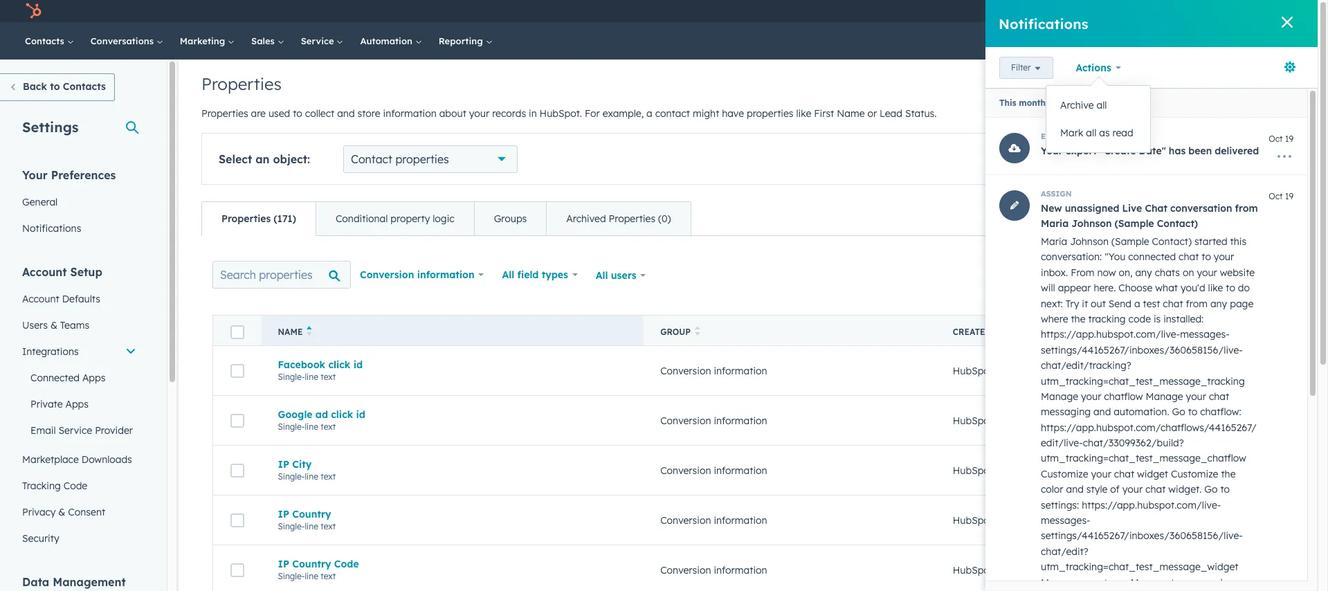 Task type: vqa. For each thing, say whether or not it's contained in the screenshot.
with within the dropdown button
no



Task type: describe. For each thing, give the bounding box(es) containing it.
conversion information for facebook click id
[[661, 365, 768, 377]]

ad
[[316, 408, 328, 421]]

contact properties button
[[343, 145, 518, 173]]

(171)
[[274, 213, 296, 225]]

reporting
[[439, 35, 486, 46]]

data for data quality
[[1092, 83, 1115, 96]]

export
[[1180, 83, 1212, 96]]

back
[[23, 80, 47, 93]]

create property button
[[1199, 264, 1285, 287]]

name inside name button
[[278, 327, 303, 337]]

conversion for facebook click id
[[661, 365, 711, 377]]

quality
[[1118, 83, 1154, 96]]

store
[[358, 107, 381, 120]]

all for all field types
[[502, 269, 515, 281]]

ip for ip city
[[278, 458, 289, 470]]

account for account defaults
[[22, 293, 59, 305]]

security
[[22, 532, 59, 545]]

ascending sort. press to sort descending. image
[[307, 326, 312, 336]]

lead
[[880, 107, 903, 120]]

export all properties button
[[1163, 75, 1296, 103]]

select an object:
[[219, 152, 310, 166]]

used
[[1222, 327, 1245, 337]]

information for facebook click id
[[714, 365, 768, 377]]

0 vertical spatial service
[[301, 35, 337, 46]]

all for all users
[[596, 269, 608, 282]]

conversion information for ip country
[[661, 514, 768, 527]]

id inside the facebook click id single-line text
[[354, 358, 363, 371]]

search image
[[1289, 36, 1299, 46]]

archived
[[567, 213, 606, 225]]

tab panel containing conversion information
[[201, 235, 1296, 591]]

text inside "google ad click id single-line text"
[[321, 421, 336, 432]]

a
[[647, 107, 653, 120]]

single- inside "google ad click id single-line text"
[[278, 421, 305, 432]]

sales
[[251, 35, 277, 46]]

privacy
[[22, 506, 56, 519]]

account for account setup
[[22, 265, 67, 279]]

help button
[[1099, 0, 1123, 22]]

code inside ip country code single-line text
[[334, 558, 359, 570]]

ip country button
[[278, 508, 627, 520]]

apoptosis studios 2 button
[[1172, 0, 1300, 22]]

marketplaces image
[[1076, 6, 1088, 19]]

conversion information for ip city
[[661, 464, 768, 477]]

all users
[[596, 269, 637, 282]]

press to sort. element
[[695, 326, 700, 338]]

your preferences
[[22, 168, 116, 182]]

line inside ip city single-line text
[[305, 471, 318, 482]]

integrations button
[[14, 339, 145, 365]]

about
[[439, 107, 467, 120]]

conversion information button
[[351, 261, 493, 289]]

conversion inside popup button
[[360, 269, 414, 281]]

properties left (0)
[[609, 213, 656, 225]]

ip city single-line text
[[278, 458, 336, 482]]

field
[[518, 269, 539, 281]]

Search search field
[[213, 261, 351, 289]]

properties (171) link
[[202, 202, 316, 235]]

hubspot link
[[17, 3, 52, 19]]

service inside 'link'
[[59, 424, 92, 437]]

1 vertical spatial contacts
[[63, 80, 106, 93]]

to for back
[[50, 80, 60, 93]]

conversations link
[[82, 22, 172, 60]]

ip city button
[[278, 458, 627, 470]]

click inside the facebook click id single-line text
[[328, 358, 351, 371]]

conversion for ip city
[[661, 464, 711, 477]]

apoptosis studios 2
[[1195, 6, 1280, 17]]

contact
[[351, 152, 393, 166]]

created by
[[953, 327, 1005, 337]]

id inside "google ad click id single-line text"
[[356, 408, 365, 421]]

notifications
[[22, 222, 81, 235]]

archived properties (0) link
[[547, 202, 691, 235]]

downloads
[[82, 454, 132, 466]]

information for ip country code
[[714, 564, 768, 576]]

properties inside button
[[1230, 83, 1279, 96]]

contacts inside "link"
[[25, 35, 67, 46]]

code inside account setup element
[[63, 480, 87, 492]]

example,
[[603, 107, 644, 120]]

ip for ip country code
[[278, 558, 289, 570]]

contact properties
[[351, 152, 449, 166]]

google ad click id button
[[278, 408, 627, 421]]

upgrade
[[1001, 7, 1038, 18]]

all
[[1215, 83, 1227, 96]]

used
[[269, 107, 290, 120]]

marketing
[[180, 35, 228, 46]]

line inside ip country single-line text
[[305, 521, 318, 531]]

by
[[994, 327, 1005, 337]]

users & teams link
[[14, 312, 145, 339]]

your
[[22, 168, 48, 182]]

1 vertical spatial to
[[293, 107, 302, 120]]

marketplace downloads link
[[14, 447, 145, 473]]

all field types button
[[493, 261, 587, 289]]

tracking
[[22, 480, 61, 492]]

click inside "google ad click id single-line text"
[[331, 408, 353, 421]]

settings link
[[1125, 4, 1143, 18]]

privacy & consent
[[22, 506, 105, 519]]

line inside "google ad click id single-line text"
[[305, 421, 318, 432]]

properties inside popup button
[[396, 152, 449, 166]]

logic
[[433, 213, 455, 225]]

1 horizontal spatial properties
[[747, 107, 794, 120]]

data management
[[22, 575, 126, 589]]

contacts link
[[17, 22, 82, 60]]

tracking code link
[[14, 473, 145, 499]]

information inside popup button
[[417, 269, 475, 281]]

email
[[30, 424, 56, 437]]

connected apps
[[30, 372, 106, 384]]

hubspot for ip country code
[[953, 564, 994, 576]]

search button
[[1282, 29, 1306, 53]]

account defaults
[[22, 293, 100, 305]]

facebook click id single-line text
[[278, 358, 363, 382]]

(0)
[[658, 213, 671, 225]]

contact
[[655, 107, 690, 120]]

teams
[[60, 319, 89, 332]]

hubspot for facebook click id
[[953, 365, 994, 377]]

account setup element
[[14, 264, 145, 552]]

in
[[1248, 327, 1258, 337]]

sales link
[[243, 22, 293, 60]]

menu containing apoptosis studios 2
[[984, 0, 1302, 22]]

ip for ip country
[[278, 508, 289, 520]]

like
[[797, 107, 812, 120]]

preferences
[[51, 168, 116, 182]]

hubspot.
[[540, 107, 582, 120]]

data quality
[[1092, 83, 1154, 96]]

account setup
[[22, 265, 102, 279]]



Task type: locate. For each thing, give the bounding box(es) containing it.
2 text from the top
[[321, 421, 336, 432]]

single- down facebook
[[278, 371, 305, 382]]

single- inside ip city single-line text
[[278, 471, 305, 482]]

0 vertical spatial properties
[[1230, 83, 1279, 96]]

used in button
[[1202, 315, 1285, 346]]

conversations
[[91, 35, 156, 46]]

service down private apps link
[[59, 424, 92, 437]]

name left ascending sort. press to sort descending. element
[[278, 327, 303, 337]]

line down ip country single-line text
[[305, 571, 318, 581]]

created
[[953, 327, 992, 337]]

group button
[[644, 315, 937, 346]]

users & teams
[[22, 319, 89, 332]]

1 vertical spatial account
[[22, 293, 59, 305]]

3 line from the top
[[305, 471, 318, 482]]

single- down ip country single-line text
[[278, 571, 305, 581]]

information for google ad click id
[[714, 414, 768, 427]]

data down security
[[22, 575, 49, 589]]

line down ad
[[305, 421, 318, 432]]

reporting link
[[430, 22, 501, 60]]

privacy & consent link
[[14, 499, 145, 526]]

4 line from the top
[[305, 521, 318, 531]]

1 vertical spatial country
[[292, 558, 331, 570]]

general
[[22, 196, 58, 208]]

tab panel
[[201, 235, 1296, 591]]

single- up ip country code single-line text
[[278, 521, 305, 531]]

1 account from the top
[[22, 265, 67, 279]]

name left or
[[837, 107, 865, 120]]

marketing link
[[172, 22, 243, 60]]

2 line from the top
[[305, 421, 318, 432]]

click right facebook
[[328, 358, 351, 371]]

automation
[[360, 35, 415, 46]]

0 vertical spatial name
[[837, 107, 865, 120]]

2
[[1275, 6, 1280, 17]]

1 vertical spatial ip
[[278, 508, 289, 520]]

name
[[837, 107, 865, 120], [278, 327, 303, 337]]

tab list
[[201, 201, 691, 236]]

information
[[383, 107, 437, 120], [417, 269, 475, 281], [714, 365, 768, 377], [714, 414, 768, 427], [714, 464, 768, 477], [714, 514, 768, 527], [714, 564, 768, 576]]

service link
[[293, 22, 352, 60]]

conditional
[[336, 213, 388, 225]]

property right "create"
[[1239, 270, 1273, 280]]

have
[[722, 107, 744, 120]]

to
[[50, 80, 60, 93], [293, 107, 302, 120], [1183, 153, 1193, 165]]

email service provider link
[[14, 418, 145, 444]]

ip down ip city single-line text
[[278, 508, 289, 520]]

ip country code button
[[278, 558, 627, 570]]

go to contacts settings button
[[1167, 153, 1279, 165]]

hubspot for ip city
[[953, 464, 994, 477]]

private apps link
[[14, 391, 145, 418]]

properties for properties
[[201, 73, 282, 94]]

0 vertical spatial code
[[63, 480, 87, 492]]

properties left are
[[201, 107, 248, 120]]

line inside the facebook click id single-line text
[[305, 371, 318, 382]]

1 text from the top
[[321, 371, 336, 382]]

0 vertical spatial contacts
[[25, 35, 67, 46]]

0 horizontal spatial all
[[502, 269, 515, 281]]

conversion for ip country code
[[661, 564, 711, 576]]

0 horizontal spatial property
[[391, 213, 430, 225]]

facebook
[[278, 358, 325, 371]]

1 vertical spatial property
[[1239, 270, 1273, 280]]

& right privacy
[[58, 506, 65, 519]]

id right ad
[[356, 408, 365, 421]]

1 ip from the top
[[278, 458, 289, 470]]

account up account defaults
[[22, 265, 67, 279]]

single- inside ip country code single-line text
[[278, 571, 305, 581]]

1 horizontal spatial to
[[293, 107, 302, 120]]

2 account from the top
[[22, 293, 59, 305]]

2 horizontal spatial to
[[1183, 153, 1193, 165]]

5 text from the top
[[321, 571, 336, 581]]

conversion information for google ad click id
[[661, 414, 768, 427]]

1 horizontal spatial all
[[596, 269, 608, 282]]

or
[[868, 107, 877, 120]]

create property
[[1211, 270, 1273, 280]]

conversion information
[[360, 269, 475, 281], [661, 365, 768, 377], [661, 414, 768, 427], [661, 464, 768, 477], [661, 514, 768, 527], [661, 564, 768, 576]]

5 single- from the top
[[278, 571, 305, 581]]

0 vertical spatial apps
[[82, 372, 106, 384]]

ip inside ip country single-line text
[[278, 508, 289, 520]]

data inside button
[[1092, 83, 1115, 96]]

line down facebook
[[305, 371, 318, 382]]

hubspot for google ad click id
[[953, 414, 994, 427]]

automation link
[[352, 22, 430, 60]]

press to sort. image
[[695, 326, 700, 336]]

text inside the facebook click id single-line text
[[321, 371, 336, 382]]

line inside ip country code single-line text
[[305, 571, 318, 581]]

settings image
[[1128, 6, 1140, 18]]

1 vertical spatial &
[[58, 506, 65, 519]]

0 horizontal spatial to
[[50, 80, 60, 93]]

to right back
[[50, 80, 60, 93]]

& for users
[[50, 319, 57, 332]]

property for conditional
[[391, 213, 430, 225]]

contacts down 'hubspot' link
[[25, 35, 67, 46]]

studios
[[1240, 6, 1272, 17]]

0 vertical spatial data
[[1092, 83, 1115, 96]]

code down ip country single-line text
[[334, 558, 359, 570]]

information for ip country
[[714, 514, 768, 527]]

text inside ip city single-line text
[[321, 471, 336, 482]]

apps for private apps
[[65, 398, 89, 411]]

2 hubspot from the top
[[953, 414, 994, 427]]

text inside ip country single-line text
[[321, 521, 336, 531]]

3 hubspot from the top
[[953, 464, 994, 477]]

2 horizontal spatial properties
[[1230, 83, 1279, 96]]

data left quality
[[1092, 83, 1115, 96]]

single- inside the facebook click id single-line text
[[278, 371, 305, 382]]

service right sales link
[[301, 35, 337, 46]]

1 hubspot from the top
[[953, 365, 994, 377]]

types
[[542, 269, 568, 281]]

0 vertical spatial ip
[[278, 458, 289, 470]]

records
[[492, 107, 526, 120]]

0 vertical spatial country
[[292, 508, 331, 520]]

1 horizontal spatial name
[[837, 107, 865, 120]]

ip left city
[[278, 458, 289, 470]]

3 ip from the top
[[278, 558, 289, 570]]

1 vertical spatial id
[[356, 408, 365, 421]]

groups link
[[474, 202, 547, 235]]

ip down ip country single-line text
[[278, 558, 289, 570]]

click right ad
[[331, 408, 353, 421]]

your preferences element
[[14, 168, 145, 242]]

notifications button
[[1145, 0, 1169, 22]]

text up ip country single-line text
[[321, 471, 336, 482]]

to right used
[[293, 107, 302, 120]]

go
[[1167, 153, 1180, 165]]

1 horizontal spatial code
[[334, 558, 359, 570]]

contacts right back
[[63, 80, 106, 93]]

notifications link
[[14, 215, 145, 242]]

conversion for ip country
[[661, 514, 711, 527]]

property inside tab list
[[391, 213, 430, 225]]

hubspot image
[[25, 3, 42, 19]]

0 horizontal spatial code
[[63, 480, 87, 492]]

group
[[661, 327, 691, 337]]

1 single- from the top
[[278, 371, 305, 382]]

properties inside 'link'
[[222, 213, 271, 225]]

property inside button
[[1239, 270, 1273, 280]]

property for create
[[1239, 270, 1273, 280]]

information for ip city
[[714, 464, 768, 477]]

country for code
[[292, 558, 331, 570]]

conversion information for ip country code
[[661, 564, 768, 576]]

single- inside ip country single-line text
[[278, 521, 305, 531]]

4 single- from the top
[[278, 521, 305, 531]]

5 line from the top
[[305, 571, 318, 581]]

0 vertical spatial to
[[50, 80, 60, 93]]

export all properties
[[1180, 83, 1279, 96]]

0 vertical spatial &
[[50, 319, 57, 332]]

1 vertical spatial data
[[22, 575, 49, 589]]

id right facebook
[[354, 358, 363, 371]]

back to contacts link
[[0, 73, 115, 101]]

properties up are
[[201, 73, 282, 94]]

country down ip city single-line text
[[292, 508, 331, 520]]

3 text from the top
[[321, 471, 336, 482]]

settings
[[22, 118, 79, 136]]

ip inside ip country code single-line text
[[278, 558, 289, 570]]

properties are used to collect and store information about your records in hubspot. for example, a contact might have properties like first name or lead status.
[[201, 107, 937, 120]]

1 horizontal spatial property
[[1239, 270, 1273, 280]]

single- down google
[[278, 421, 305, 432]]

properties left the like
[[747, 107, 794, 120]]

all left users on the top left of the page
[[596, 269, 608, 282]]

groups
[[494, 213, 527, 225]]

0 vertical spatial id
[[354, 358, 363, 371]]

text down ad
[[321, 421, 336, 432]]

0 vertical spatial click
[[328, 358, 351, 371]]

first
[[814, 107, 835, 120]]

1 vertical spatial click
[[331, 408, 353, 421]]

2 vertical spatial ip
[[278, 558, 289, 570]]

country inside ip country single-line text
[[292, 508, 331, 520]]

to inside back to contacts link
[[50, 80, 60, 93]]

2 vertical spatial properties
[[396, 152, 449, 166]]

1 vertical spatial name
[[278, 327, 303, 337]]

1 country from the top
[[292, 508, 331, 520]]

0 vertical spatial account
[[22, 265, 67, 279]]

in
[[529, 107, 537, 120]]

0 horizontal spatial &
[[50, 319, 57, 332]]

defaults
[[62, 293, 100, 305]]

status.
[[906, 107, 937, 120]]

country for single-
[[292, 508, 331, 520]]

properties for properties are used to collect and store information about your records in hubspot. for example, a contact might have properties like first name or lead status.
[[201, 107, 248, 120]]

1 horizontal spatial data
[[1092, 83, 1115, 96]]

ip inside ip city single-line text
[[278, 458, 289, 470]]

ip
[[278, 458, 289, 470], [278, 508, 289, 520], [278, 558, 289, 570]]

0 horizontal spatial properties
[[396, 152, 449, 166]]

line up ip country code single-line text
[[305, 521, 318, 531]]

text down ip country single-line text
[[321, 571, 336, 581]]

conditional property logic
[[336, 213, 455, 225]]

1 vertical spatial apps
[[65, 398, 89, 411]]

2 ip from the top
[[278, 508, 289, 520]]

google ad click id single-line text
[[278, 408, 365, 432]]

marketplace downloads
[[22, 454, 132, 466]]

might
[[693, 107, 720, 120]]

apps up private apps link
[[82, 372, 106, 384]]

an
[[256, 152, 270, 166]]

create
[[1211, 270, 1237, 280]]

line down city
[[305, 471, 318, 482]]

single-
[[278, 371, 305, 382], [278, 421, 305, 432], [278, 471, 305, 482], [278, 521, 305, 531], [278, 571, 305, 581]]

1 horizontal spatial service
[[301, 35, 337, 46]]

0 horizontal spatial service
[[59, 424, 92, 437]]

apps down connected apps link
[[65, 398, 89, 411]]

data quality button
[[1063, 75, 1155, 103]]

0 vertical spatial property
[[391, 213, 430, 225]]

text inside ip country code single-line text
[[321, 571, 336, 581]]

account up users at the bottom
[[22, 293, 59, 305]]

4 text from the top
[[321, 521, 336, 531]]

consent
[[68, 506, 105, 519]]

integrations
[[22, 345, 79, 358]]

ascending sort. press to sort descending. element
[[307, 326, 312, 338]]

google
[[278, 408, 313, 421]]

1 horizontal spatial &
[[58, 506, 65, 519]]

5 hubspot from the top
[[953, 564, 994, 576]]

help image
[[1105, 6, 1117, 19]]

id
[[354, 358, 363, 371], [356, 408, 365, 421]]

ip country single-line text
[[278, 508, 336, 531]]

data for data management
[[22, 575, 49, 589]]

to right go
[[1183, 153, 1193, 165]]

single- down city
[[278, 471, 305, 482]]

1 vertical spatial code
[[334, 558, 359, 570]]

4 hubspot from the top
[[953, 514, 994, 527]]

country down ip country single-line text
[[292, 558, 331, 570]]

1 line from the top
[[305, 371, 318, 382]]

properties for properties (171)
[[222, 213, 271, 225]]

upgrade image
[[986, 6, 998, 18]]

property left logic
[[391, 213, 430, 225]]

account defaults link
[[14, 286, 145, 312]]

properties left (171)
[[222, 213, 271, 225]]

management
[[53, 575, 126, 589]]

text up ip country code single-line text
[[321, 521, 336, 531]]

2 vertical spatial to
[[1183, 153, 1193, 165]]

& right users at the bottom
[[50, 319, 57, 332]]

2 single- from the top
[[278, 421, 305, 432]]

conversion for google ad click id
[[661, 414, 711, 427]]

conversion information inside popup button
[[360, 269, 475, 281]]

object:
[[273, 152, 310, 166]]

2 country from the top
[[292, 558, 331, 570]]

all field types
[[502, 269, 568, 281]]

account
[[22, 265, 67, 279], [22, 293, 59, 305]]

properties right all
[[1230, 83, 1279, 96]]

all left field
[[502, 269, 515, 281]]

hubspot for ip country
[[953, 514, 994, 527]]

1 vertical spatial properties
[[747, 107, 794, 120]]

setup
[[70, 265, 102, 279]]

properties right "contact"
[[396, 152, 449, 166]]

&
[[50, 319, 57, 332], [58, 506, 65, 519]]

0 horizontal spatial name
[[278, 327, 303, 337]]

all users button
[[587, 261, 655, 290]]

text down facebook
[[321, 371, 336, 382]]

apps for connected apps
[[82, 372, 106, 384]]

tara schultz image
[[1180, 5, 1193, 17]]

1 vertical spatial service
[[59, 424, 92, 437]]

& for privacy
[[58, 506, 65, 519]]

menu
[[984, 0, 1302, 22]]

notifications image
[[1151, 6, 1163, 19]]

code down marketplace downloads
[[63, 480, 87, 492]]

tab list containing properties (171)
[[201, 201, 691, 236]]

0 horizontal spatial data
[[22, 575, 49, 589]]

3 single- from the top
[[278, 471, 305, 482]]

your
[[469, 107, 490, 120]]

country inside ip country code single-line text
[[292, 558, 331, 570]]

Search HubSpot search field
[[1124, 29, 1293, 53]]

to for go
[[1183, 153, 1193, 165]]

calling icon image
[[1046, 6, 1059, 18]]



